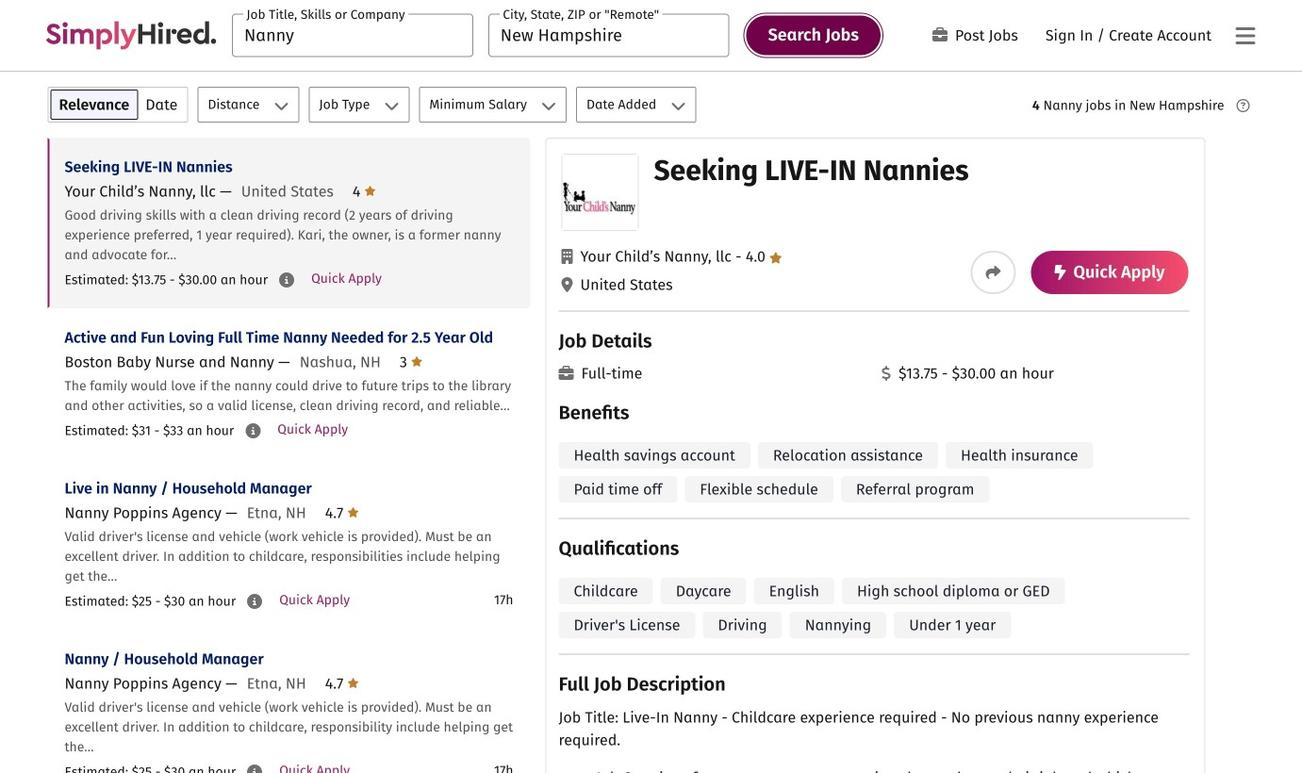 Task type: vqa. For each thing, say whether or not it's contained in the screenshot.
the rightmost 5 OUT OF 5 STARS 'element'
no



Task type: describe. For each thing, give the bounding box(es) containing it.
bolt lightning image
[[1055, 265, 1066, 280]]

1 4.7 out of 5 stars element from the top
[[325, 504, 359, 522]]

location dot image
[[562, 277, 573, 292]]

simplyhired logo image
[[45, 21, 217, 50]]

0 vertical spatial job salary disclaimer image
[[279, 273, 294, 288]]

company logo for your child's nanny, llc image
[[563, 155, 638, 230]]

0 horizontal spatial job salary disclaimer image
[[247, 765, 262, 773]]

dollar sign image
[[882, 366, 891, 381]]

sponsored jobs disclaimer image
[[1237, 99, 1250, 112]]

share this job image
[[986, 265, 1001, 280]]

seeking live-in nannies element
[[546, 138, 1206, 773]]



Task type: locate. For each thing, give the bounding box(es) containing it.
1 vertical spatial 4 out of 5 stars element
[[732, 248, 782, 265]]

list
[[48, 138, 531, 773]]

None field
[[232, 14, 473, 57], [488, 14, 730, 57], [232, 14, 473, 57], [488, 14, 730, 57]]

4 out of 5 stars element
[[353, 182, 376, 200], [732, 248, 782, 265]]

building image
[[562, 249, 573, 264]]

None text field
[[232, 14, 473, 57], [488, 14, 730, 57], [232, 14, 473, 57], [488, 14, 730, 57]]

2 4.7 out of 5 stars element from the top
[[325, 675, 359, 693]]

0 horizontal spatial briefcase image
[[559, 366, 574, 381]]

1 vertical spatial job salary disclaimer image
[[247, 594, 262, 609]]

4 out of 5 stars element inside seeking live-in nannies 'element'
[[732, 248, 782, 265]]

0 vertical spatial 4.7 out of 5 stars element
[[325, 504, 359, 522]]

1 horizontal spatial 4 out of 5 stars element
[[732, 248, 782, 265]]

0 vertical spatial 4 out of 5 stars element
[[353, 182, 376, 200]]

1 vertical spatial briefcase image
[[559, 366, 574, 381]]

1 vertical spatial 4.7 out of 5 stars element
[[325, 675, 359, 693]]

job salary disclaimer image
[[246, 423, 261, 439], [247, 594, 262, 609]]

4.7 out of 5 stars element
[[325, 504, 359, 522], [325, 675, 359, 693]]

1 vertical spatial job salary disclaimer image
[[247, 765, 262, 773]]

star image
[[365, 183, 376, 199], [770, 252, 782, 264], [411, 354, 423, 369], [347, 505, 359, 520]]

star image
[[347, 676, 359, 691]]

job salary disclaimer image for 2nd the 4.7 out of 5 stars element from the bottom
[[247, 594, 262, 609]]

1 horizontal spatial briefcase image
[[933, 27, 948, 42]]

main menu image
[[1236, 25, 1256, 47]]

1 horizontal spatial job salary disclaimer image
[[279, 273, 294, 288]]

0 horizontal spatial 4 out of 5 stars element
[[353, 182, 376, 200]]

job salary disclaimer image for '3 out of 5 stars' element
[[246, 423, 261, 439]]

0 vertical spatial briefcase image
[[933, 27, 948, 42]]

0 vertical spatial job salary disclaimer image
[[246, 423, 261, 439]]

briefcase image
[[933, 27, 948, 42], [559, 366, 574, 381]]

3 out of 5 stars element
[[400, 353, 423, 371]]

job salary disclaimer image
[[279, 273, 294, 288], [247, 765, 262, 773]]



